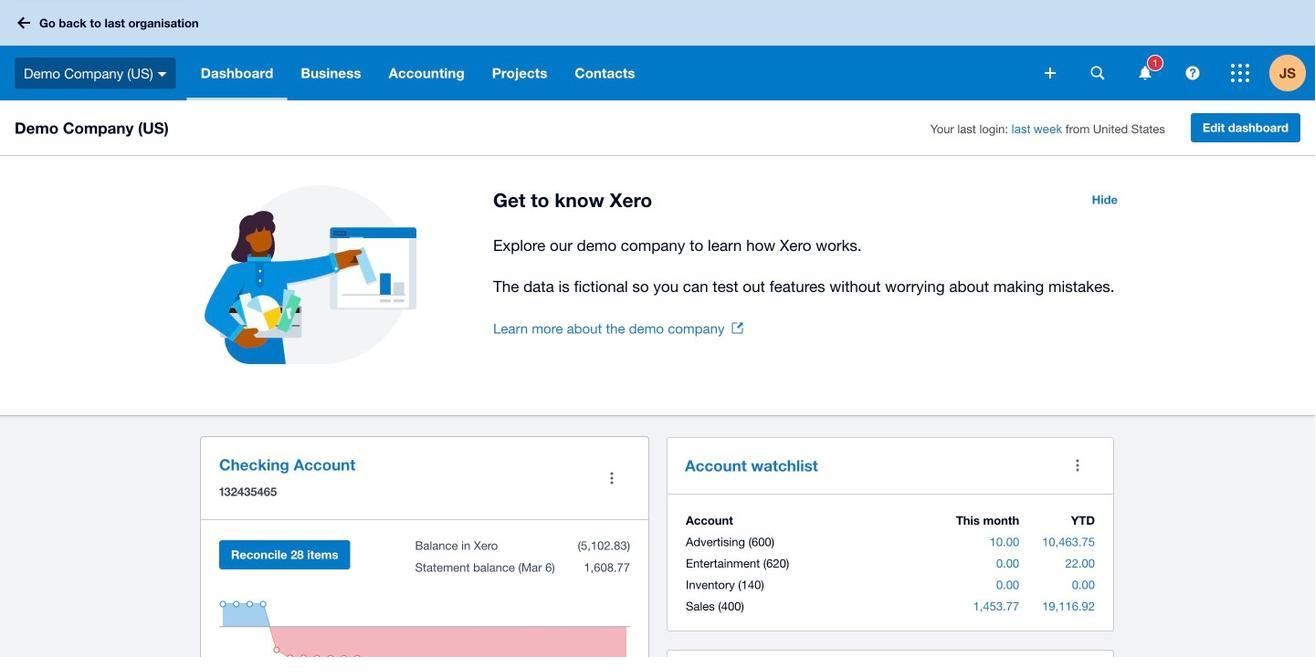 Task type: describe. For each thing, give the bounding box(es) containing it.
manage menu toggle image
[[594, 460, 630, 497]]

0 horizontal spatial svg image
[[158, 72, 167, 77]]

1 horizontal spatial svg image
[[1045, 68, 1056, 79]]



Task type: locate. For each thing, give the bounding box(es) containing it.
svg image
[[1140, 66, 1151, 80], [1045, 68, 1056, 79], [158, 72, 167, 77]]

intro banner body element
[[493, 233, 1129, 300]]

svg image
[[17, 17, 30, 29], [1231, 64, 1250, 82], [1091, 66, 1105, 80], [1186, 66, 1200, 80]]

banner
[[0, 0, 1315, 100]]

2 horizontal spatial svg image
[[1140, 66, 1151, 80]]



Task type: vqa. For each thing, say whether or not it's contained in the screenshot.
'banner'
yes



